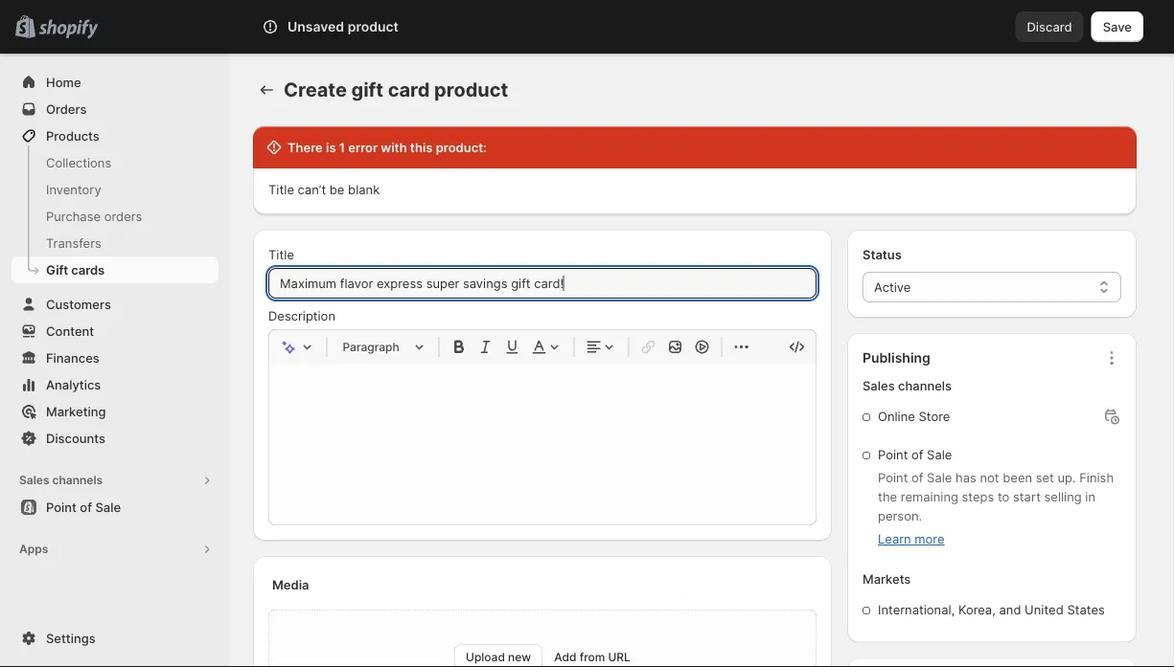 Task type: describe. For each thing, give the bounding box(es) containing it.
Title text field
[[268, 268, 817, 299]]

there is 1 error with this product:
[[288, 140, 487, 155]]

transfers
[[46, 236, 101, 251]]

discounts
[[46, 431, 105, 446]]

publishing
[[863, 350, 930, 367]]

collections link
[[12, 150, 219, 176]]

marketing
[[46, 404, 106, 419]]

online
[[878, 410, 915, 425]]

finances
[[46, 351, 99, 366]]

add from url button
[[554, 651, 630, 665]]

purchase orders link
[[12, 203, 219, 230]]

online store
[[878, 410, 950, 425]]

point inside point of sale has not been set up. finish the remaining steps to start selling in person. learn more
[[878, 471, 908, 486]]

upload
[[466, 651, 505, 665]]

error
[[348, 140, 378, 155]]

settings
[[46, 632, 96, 646]]

orders
[[46, 102, 87, 116]]

orders
[[104, 209, 142, 224]]

customers
[[46, 297, 111, 312]]

states
[[1067, 603, 1105, 618]]

international,
[[878, 603, 955, 618]]

inventory link
[[12, 176, 219, 203]]

unsaved
[[288, 19, 344, 35]]

not
[[980, 471, 999, 486]]

active
[[874, 280, 911, 295]]

0 horizontal spatial product
[[348, 19, 399, 35]]

sales channels inside button
[[19, 474, 103, 488]]

selling
[[1044, 490, 1082, 505]]

upload new
[[466, 651, 531, 665]]

united
[[1025, 603, 1064, 618]]

new
[[508, 651, 531, 665]]

sales inside sales channels button
[[19, 474, 49, 488]]

1 vertical spatial product
[[434, 78, 508, 102]]

point of sale has not been set up. finish the remaining steps to start selling in person. learn more
[[878, 471, 1114, 547]]

of inside button
[[80, 500, 92, 515]]

gift
[[46, 263, 68, 277]]

point of sale link
[[12, 495, 219, 521]]

point of sale button
[[0, 495, 230, 521]]

discounts link
[[12, 426, 219, 452]]

can't
[[298, 182, 326, 197]]

person.
[[878, 509, 922, 524]]

discard
[[1027, 19, 1072, 34]]

be
[[329, 182, 344, 197]]

sales channels button
[[12, 468, 219, 495]]

korea,
[[958, 603, 996, 618]]

more
[[915, 532, 945, 547]]

create
[[284, 78, 347, 102]]

steps
[[962, 490, 994, 505]]

customers link
[[12, 291, 219, 318]]

channels inside button
[[52, 474, 103, 488]]

apps
[[19, 543, 48, 557]]

content link
[[12, 318, 219, 345]]

in
[[1085, 490, 1095, 505]]

purchase
[[46, 209, 101, 224]]

upload new button
[[454, 645, 543, 668]]

url
[[608, 651, 630, 665]]

transfers link
[[12, 230, 219, 257]]

0 vertical spatial channels
[[898, 379, 952, 394]]

unsaved product
[[288, 19, 399, 35]]

home
[[46, 75, 81, 90]]

remaining
[[901, 490, 958, 505]]



Task type: locate. For each thing, give the bounding box(es) containing it.
apps button
[[12, 537, 219, 564]]

learn
[[878, 532, 911, 547]]

0 vertical spatial sales channels
[[863, 379, 952, 394]]

this
[[410, 140, 433, 155]]

paragraph button
[[335, 336, 431, 359]]

home link
[[12, 69, 219, 96]]

description
[[268, 309, 335, 323]]

products link
[[12, 123, 219, 150]]

title
[[268, 182, 294, 197], [268, 247, 294, 262]]

sales channels down the publishing
[[863, 379, 952, 394]]

1 horizontal spatial channels
[[898, 379, 952, 394]]

there
[[288, 140, 323, 155]]

1 vertical spatial point of sale
[[46, 500, 121, 515]]

title for title can't be blank
[[268, 182, 294, 197]]

sales
[[863, 379, 895, 394], [19, 474, 49, 488]]

start
[[1013, 490, 1041, 505]]

orders link
[[12, 96, 219, 123]]

1 vertical spatial sales channels
[[19, 474, 103, 488]]

0 vertical spatial sales
[[863, 379, 895, 394]]

learn more link
[[878, 532, 945, 547]]

point of sale down sales channels button on the bottom left of page
[[46, 500, 121, 515]]

1 vertical spatial title
[[268, 247, 294, 262]]

product up product: on the top left of page
[[434, 78, 508, 102]]

1 vertical spatial channels
[[52, 474, 103, 488]]

collections
[[46, 155, 111, 170]]

sales down discounts
[[19, 474, 49, 488]]

analytics
[[46, 378, 101, 392]]

create gift card product
[[284, 78, 508, 102]]

1 title from the top
[[268, 182, 294, 197]]

of up remaining
[[911, 471, 923, 486]]

content
[[46, 324, 94, 339]]

sale down store
[[927, 448, 952, 463]]

1 horizontal spatial sales
[[863, 379, 895, 394]]

1 horizontal spatial point of sale
[[878, 448, 952, 463]]

markets
[[863, 573, 911, 587]]

analytics link
[[12, 372, 219, 399]]

of
[[911, 448, 923, 463], [911, 471, 923, 486], [80, 500, 92, 515]]

product
[[348, 19, 399, 35], [434, 78, 508, 102]]

discard button
[[1015, 12, 1084, 42]]

1 vertical spatial point
[[878, 471, 908, 486]]

up.
[[1058, 471, 1076, 486]]

purchase orders
[[46, 209, 142, 224]]

sales down the publishing
[[863, 379, 895, 394]]

0 horizontal spatial channels
[[52, 474, 103, 488]]

status
[[863, 247, 902, 262]]

point of sale
[[878, 448, 952, 463], [46, 500, 121, 515]]

save button
[[1091, 12, 1143, 42]]

product right 'unsaved' at the top left of page
[[348, 19, 399, 35]]

2 title from the top
[[268, 247, 294, 262]]

0 horizontal spatial point of sale
[[46, 500, 121, 515]]

sale inside button
[[95, 500, 121, 515]]

of down the online store
[[911, 448, 923, 463]]

inventory
[[46, 182, 101, 197]]

media
[[272, 578, 309, 593]]

product:
[[436, 140, 487, 155]]

0 vertical spatial point
[[878, 448, 908, 463]]

point inside point of sale link
[[46, 500, 77, 515]]

sale down sales channels button on the bottom left of page
[[95, 500, 121, 515]]

channels down discounts
[[52, 474, 103, 488]]

1
[[339, 140, 345, 155]]

gift
[[351, 78, 383, 102]]

point up apps
[[46, 500, 77, 515]]

with
[[381, 140, 407, 155]]

point down online
[[878, 448, 908, 463]]

sale inside point of sale has not been set up. finish the remaining steps to start selling in person. learn more
[[927, 471, 952, 486]]

0 vertical spatial sale
[[927, 448, 952, 463]]

of down sales channels button on the bottom left of page
[[80, 500, 92, 515]]

been
[[1003, 471, 1032, 486]]

the
[[878, 490, 897, 505]]

finances link
[[12, 345, 219, 372]]

0 vertical spatial product
[[348, 19, 399, 35]]

0 vertical spatial of
[[911, 448, 923, 463]]

blank
[[348, 182, 380, 197]]

point of sale down the online store
[[878, 448, 952, 463]]

international, korea, and united states
[[878, 603, 1105, 618]]

paragraph
[[343, 340, 399, 354]]

sale up remaining
[[927, 471, 952, 486]]

card
[[388, 78, 430, 102]]

2 vertical spatial point
[[46, 500, 77, 515]]

0 vertical spatial point of sale
[[878, 448, 952, 463]]

0 horizontal spatial sales
[[19, 474, 49, 488]]

gift cards
[[46, 263, 105, 277]]

2 vertical spatial sale
[[95, 500, 121, 515]]

add
[[554, 651, 576, 665]]

and
[[999, 603, 1021, 618]]

title can't be blank
[[268, 182, 380, 197]]

store
[[919, 410, 950, 425]]

gift cards link
[[12, 257, 219, 284]]

save
[[1103, 19, 1132, 34]]

2 vertical spatial of
[[80, 500, 92, 515]]

point up the the
[[878, 471, 908, 486]]

products
[[46, 128, 99, 143]]

point of sale inside button
[[46, 500, 121, 515]]

finish
[[1079, 471, 1114, 486]]

cards
[[71, 263, 105, 277]]

search
[[333, 19, 374, 34]]

1 vertical spatial sale
[[927, 471, 952, 486]]

to
[[998, 490, 1010, 505]]

0 horizontal spatial sales channels
[[19, 474, 103, 488]]

from
[[580, 651, 605, 665]]

set
[[1036, 471, 1054, 486]]

1 horizontal spatial product
[[434, 78, 508, 102]]

1 horizontal spatial sales channels
[[863, 379, 952, 394]]

title for title
[[268, 247, 294, 262]]

add from url
[[554, 651, 630, 665]]

is
[[326, 140, 336, 155]]

of inside point of sale has not been set up. finish the remaining steps to start selling in person. learn more
[[911, 471, 923, 486]]

title left can't
[[268, 182, 294, 197]]

settings link
[[12, 626, 219, 653]]

point
[[878, 448, 908, 463], [878, 471, 908, 486], [46, 500, 77, 515]]

channels up store
[[898, 379, 952, 394]]

title up description
[[268, 247, 294, 262]]

sales channels
[[863, 379, 952, 394], [19, 474, 103, 488]]

search button
[[302, 12, 858, 42]]

0 vertical spatial title
[[268, 182, 294, 197]]

1 vertical spatial of
[[911, 471, 923, 486]]

sales channels down discounts
[[19, 474, 103, 488]]

has
[[956, 471, 976, 486]]

1 vertical spatial sales
[[19, 474, 49, 488]]

shopify image
[[39, 20, 98, 39]]



Task type: vqa. For each thing, say whether or not it's contained in the screenshot.
remaining
yes



